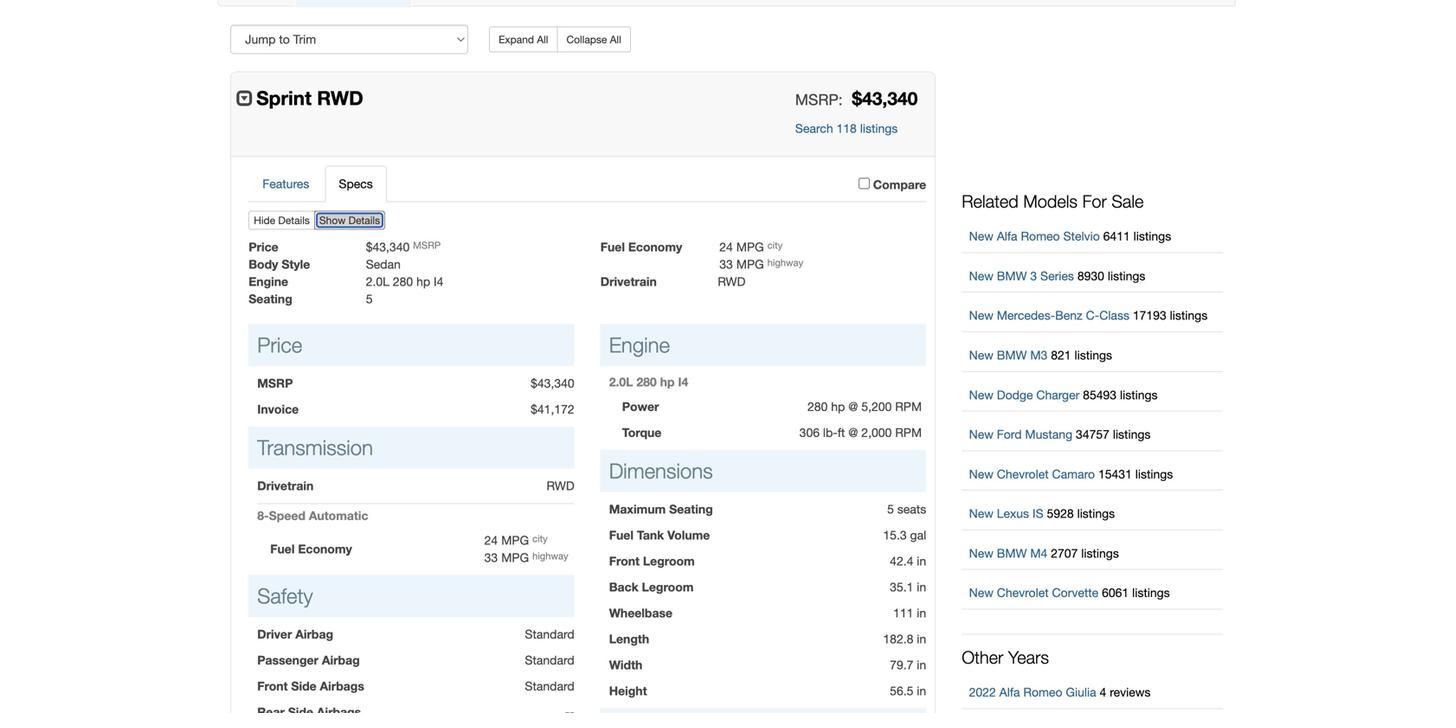 Task type: describe. For each thing, give the bounding box(es) containing it.
in for 79.7 in
[[917, 658, 926, 672]]

in for 42.4 in
[[917, 554, 926, 568]]

ft
[[838, 425, 845, 440]]

new alfa romeo stelvio link
[[969, 229, 1100, 243]]

new for new chevrolet corvette
[[969, 586, 994, 600]]

1 horizontal spatial 2.0l 280 hp i4
[[609, 375, 688, 389]]

wheelbase
[[609, 606, 673, 620]]

0 vertical spatial seating
[[249, 292, 292, 306]]

speed
[[269, 508, 306, 523]]

new alfa romeo stelvio 6411 listings
[[969, 229, 1171, 243]]

2 horizontal spatial 280
[[808, 399, 828, 414]]

tank
[[637, 528, 664, 542]]

related
[[962, 191, 1019, 212]]

msrp:
[[795, 91, 843, 108]]

2 horizontal spatial rwd
[[718, 274, 746, 289]]

romeo for giulia
[[1024, 685, 1063, 699]]

listings right 8930
[[1108, 269, 1146, 283]]

new for new bmw m3
[[969, 348, 994, 362]]

8-
[[257, 508, 269, 523]]

new for new lexus is
[[969, 507, 994, 521]]

1 vertical spatial 2.0l
[[609, 375, 633, 389]]

0 horizontal spatial engine
[[249, 274, 288, 289]]

4
[[1100, 685, 1107, 699]]

lb-
[[823, 425, 838, 440]]

corvette
[[1052, 586, 1099, 600]]

111
[[893, 606, 914, 620]]

$43,340 for $43,340 msrp
[[366, 240, 410, 254]]

features
[[262, 176, 309, 191]]

0 horizontal spatial 24 mpg city 33 mpg highway
[[484, 533, 568, 565]]

1 vertical spatial msrp
[[257, 376, 293, 390]]

listings right '17193'
[[1170, 308, 1208, 323]]

show details
[[319, 214, 380, 226]]

bmw for 3
[[997, 269, 1027, 283]]

stelvio
[[1063, 229, 1100, 243]]

0 vertical spatial $43,340
[[852, 87, 918, 109]]

body
[[249, 257, 278, 271]]

79.7 in
[[890, 658, 926, 672]]

new bmw m3 link
[[969, 348, 1048, 362]]

2 rpm from the top
[[895, 425, 922, 440]]

length
[[609, 632, 649, 646]]

search 118 listings
[[795, 121, 898, 135]]

front for front side airbags
[[257, 679, 288, 693]]

821
[[1051, 348, 1071, 362]]

class
[[1100, 308, 1130, 323]]

bmw for m4
[[997, 546, 1027, 560]]

new lexus is link
[[969, 507, 1044, 521]]

6411
[[1103, 229, 1130, 243]]

35.1 in
[[890, 580, 926, 594]]

new mercedes-benz c-class link
[[969, 308, 1130, 323]]

show details button
[[314, 211, 385, 230]]

price for body style
[[249, 240, 278, 254]]

airbag for driver airbag
[[295, 627, 333, 641]]

collapse all
[[567, 33, 621, 45]]

price for engine
[[257, 333, 302, 357]]

all for collapse all
[[610, 33, 621, 45]]

c-
[[1086, 308, 1100, 323]]

new ford mustang 34757 listings
[[969, 427, 1151, 442]]

1 horizontal spatial 24
[[720, 240, 733, 254]]

chevrolet for corvette
[[997, 586, 1049, 600]]

torque
[[622, 425, 662, 440]]

new ford mustang link
[[969, 427, 1073, 442]]

new bmw m4 2707 listings
[[969, 546, 1119, 560]]

dimensions
[[609, 459, 713, 483]]

0 vertical spatial hp
[[416, 274, 430, 289]]

bmw for m3
[[997, 348, 1027, 362]]

listings right 2707
[[1081, 546, 1119, 560]]

1 vertical spatial 33
[[484, 550, 498, 565]]

expand
[[499, 33, 534, 45]]

new for new bmw 3 series
[[969, 269, 994, 283]]

new for new chevrolet camaro
[[969, 467, 994, 481]]

all for expand all
[[537, 33, 548, 45]]

5928
[[1047, 507, 1074, 521]]

benz
[[1055, 308, 1083, 323]]

15.3 gal
[[883, 528, 926, 542]]

1 horizontal spatial 33
[[720, 257, 733, 271]]

passenger airbag
[[257, 653, 360, 667]]

5 seats
[[887, 502, 926, 516]]

listings right the 118
[[860, 121, 898, 135]]

6061
[[1102, 586, 1129, 600]]

giulia
[[1066, 685, 1096, 699]]

alfa for new
[[997, 229, 1018, 243]]

standard for passenger airbag
[[525, 653, 575, 667]]

listings right '85493'
[[1120, 388, 1158, 402]]

airbags
[[320, 679, 364, 693]]

5 for 5 seats
[[887, 502, 894, 516]]

listings right 6061
[[1132, 586, 1170, 600]]

sedan
[[366, 257, 401, 271]]

1 horizontal spatial engine
[[609, 333, 670, 357]]

front side airbags
[[257, 679, 364, 693]]

safety
[[257, 584, 313, 608]]

0 horizontal spatial rwd
[[317, 86, 363, 109]]

other
[[962, 647, 1004, 668]]

0 vertical spatial 24 mpg city 33 mpg highway
[[720, 240, 803, 271]]

new mercedes-benz c-class 17193 listings
[[969, 308, 1208, 323]]

new for new bmw m4
[[969, 546, 994, 560]]

35.1
[[890, 580, 914, 594]]

driver
[[257, 627, 292, 641]]

related models for sale
[[962, 191, 1144, 212]]

85493
[[1083, 388, 1117, 402]]

5 for 5
[[366, 292, 373, 306]]

0 horizontal spatial city
[[532, 533, 548, 544]]

42.4 in
[[890, 554, 926, 568]]

compare
[[873, 177, 926, 192]]

chevrolet for camaro
[[997, 467, 1049, 481]]

$41,172
[[531, 402, 575, 416]]

collapse
[[567, 33, 607, 45]]

mercedes-
[[997, 308, 1055, 323]]

romeo for stelvio
[[1021, 229, 1060, 243]]

new for new ford mustang
[[969, 427, 994, 442]]

specs
[[339, 176, 373, 191]]

front legroom
[[609, 554, 695, 568]]

306 lb-ft @ 2,000 rpm
[[800, 425, 922, 440]]

sprint rwd
[[256, 86, 363, 109]]

new chevrolet camaro 15431 listings
[[969, 467, 1173, 481]]

79.7
[[890, 658, 914, 672]]

fuel tank volume
[[609, 528, 710, 542]]

2022
[[969, 685, 996, 699]]

expand all button
[[489, 26, 558, 52]]

1 horizontal spatial highway
[[768, 257, 803, 268]]

gal
[[910, 528, 926, 542]]

hide details
[[254, 214, 310, 226]]

0 horizontal spatial highway
[[532, 550, 568, 562]]

models
[[1023, 191, 1078, 212]]

1 horizontal spatial fuel economy
[[601, 240, 682, 254]]

new chevrolet corvette link
[[969, 586, 1099, 600]]

118
[[837, 121, 857, 135]]

series
[[1041, 269, 1074, 283]]

8-speed automatic
[[257, 508, 368, 523]]

airbag for passenger airbag
[[322, 653, 360, 667]]

new chevrolet corvette 6061 listings
[[969, 586, 1170, 600]]



Task type: locate. For each thing, give the bounding box(es) containing it.
8930
[[1078, 269, 1105, 283]]

listings right 6411
[[1134, 229, 1171, 243]]

automatic
[[309, 508, 368, 523]]

new lexus is 5928 listings
[[969, 507, 1115, 521]]

1 horizontal spatial front
[[609, 554, 640, 568]]

$43,340 up sedan
[[366, 240, 410, 254]]

1 vertical spatial drivetrain
[[257, 479, 314, 493]]

1 vertical spatial rpm
[[895, 425, 922, 440]]

0 vertical spatial standard
[[525, 627, 575, 641]]

charger
[[1037, 388, 1080, 402]]

details right show
[[349, 214, 380, 226]]

0 horizontal spatial economy
[[298, 542, 352, 556]]

lexus
[[997, 507, 1029, 521]]

1 vertical spatial @
[[849, 425, 858, 440]]

0 vertical spatial chevrolet
[[997, 467, 1049, 481]]

engine up power
[[609, 333, 670, 357]]

listings right 821
[[1075, 348, 1112, 362]]

0 horizontal spatial hp
[[416, 274, 430, 289]]

1 horizontal spatial economy
[[628, 240, 682, 254]]

in for 111 in
[[917, 606, 926, 620]]

0 horizontal spatial i4
[[434, 274, 444, 289]]

2 horizontal spatial $43,340
[[852, 87, 918, 109]]

0 horizontal spatial all
[[537, 33, 548, 45]]

new down the 'new lexus is' link
[[969, 546, 994, 560]]

rpm right 5,200
[[895, 399, 922, 414]]

height
[[609, 684, 647, 698]]

hp down $43,340 msrp
[[416, 274, 430, 289]]

new for new alfa romeo stelvio
[[969, 229, 994, 243]]

0 horizontal spatial msrp
[[257, 376, 293, 390]]

front down passenger
[[257, 679, 288, 693]]

2 new from the top
[[969, 269, 994, 283]]

volume
[[668, 528, 710, 542]]

42.4
[[890, 554, 914, 568]]

0 vertical spatial 24
[[720, 240, 733, 254]]

seating up volume
[[669, 502, 713, 516]]

expand all
[[499, 33, 548, 45]]

seating down body
[[249, 292, 292, 306]]

1 vertical spatial highway
[[532, 550, 568, 562]]

airbag
[[295, 627, 333, 641], [322, 653, 360, 667]]

15.3
[[883, 528, 907, 542]]

4 new from the top
[[969, 348, 994, 362]]

in for 56.5 in
[[917, 684, 926, 698]]

all right the collapse
[[610, 33, 621, 45]]

new left m3
[[969, 348, 994, 362]]

1 horizontal spatial drivetrain
[[601, 274, 657, 289]]

all right expand
[[537, 33, 548, 45]]

romeo down models
[[1021, 229, 1060, 243]]

specs link
[[325, 166, 387, 202]]

0 horizontal spatial 24
[[484, 533, 498, 547]]

2 vertical spatial rwd
[[547, 479, 575, 493]]

$43,340 for $43,340
[[531, 376, 575, 390]]

280 hp @ 5,200 rpm
[[808, 399, 922, 414]]

chevrolet down new ford mustang link
[[997, 467, 1049, 481]]

price up invoice
[[257, 333, 302, 357]]

invoice
[[257, 402, 299, 416]]

mpg
[[736, 240, 764, 254], [736, 257, 764, 271], [501, 533, 529, 547], [501, 550, 529, 565]]

listings right the 5928 on the bottom of the page
[[1077, 507, 1115, 521]]

1 vertical spatial engine
[[609, 333, 670, 357]]

@ left 5,200
[[849, 399, 858, 414]]

1 vertical spatial hp
[[660, 375, 675, 389]]

9 new from the top
[[969, 546, 994, 560]]

0 vertical spatial legroom
[[643, 554, 695, 568]]

0 vertical spatial airbag
[[295, 627, 333, 641]]

1 standard from the top
[[525, 627, 575, 641]]

camaro
[[1052, 467, 1095, 481]]

msrp inside $43,340 msrp
[[413, 240, 441, 251]]

1 vertical spatial 24 mpg city 33 mpg highway
[[484, 533, 568, 565]]

standard
[[525, 627, 575, 641], [525, 653, 575, 667], [525, 679, 575, 693]]

182.8
[[883, 632, 914, 646]]

alfa down related
[[997, 229, 1018, 243]]

15431
[[1098, 467, 1132, 481]]

1 vertical spatial seating
[[669, 502, 713, 516]]

in for 182.8 in
[[917, 632, 926, 646]]

hp
[[416, 274, 430, 289], [660, 375, 675, 389], [831, 399, 845, 414]]

in right 182.8
[[917, 632, 926, 646]]

msrp
[[413, 240, 441, 251], [257, 376, 293, 390]]

280
[[393, 274, 413, 289], [637, 375, 657, 389], [808, 399, 828, 414]]

2 vertical spatial hp
[[831, 399, 845, 414]]

3 standard from the top
[[525, 679, 575, 693]]

new chevrolet camaro link
[[969, 467, 1095, 481]]

1 vertical spatial chevrolet
[[997, 586, 1049, 600]]

transmission
[[257, 435, 373, 460]]

width
[[609, 658, 643, 672]]

2.0l 280 hp i4 down sedan
[[366, 274, 444, 289]]

bmw
[[997, 269, 1027, 283], [997, 348, 1027, 362], [997, 546, 1027, 560]]

1 horizontal spatial rwd
[[547, 479, 575, 493]]

0 vertical spatial rpm
[[895, 399, 922, 414]]

1 horizontal spatial msrp
[[413, 240, 441, 251]]

6 in from the top
[[917, 684, 926, 698]]

new bmw m3 821 listings
[[969, 348, 1112, 362]]

1 vertical spatial economy
[[298, 542, 352, 556]]

hp up ft
[[831, 399, 845, 414]]

5 left the seats
[[887, 502, 894, 516]]

romeo
[[1021, 229, 1060, 243], [1024, 685, 1063, 699]]

msrp: $43,340
[[795, 87, 918, 109]]

details
[[278, 214, 310, 226], [349, 214, 380, 226]]

0 horizontal spatial front
[[257, 679, 288, 693]]

1 horizontal spatial 280
[[637, 375, 657, 389]]

2.0l 280 hp i4
[[366, 274, 444, 289], [609, 375, 688, 389]]

1 vertical spatial $43,340
[[366, 240, 410, 254]]

$43,340 up the 118
[[852, 87, 918, 109]]

standard for front side airbags
[[525, 679, 575, 693]]

3 in from the top
[[917, 606, 926, 620]]

in right 42.4
[[917, 554, 926, 568]]

0 vertical spatial 2.0l 280 hp i4
[[366, 274, 444, 289]]

5 down sedan
[[366, 292, 373, 306]]

standard left 'length'
[[525, 627, 575, 641]]

2 standard from the top
[[525, 653, 575, 667]]

tab list containing features
[[249, 166, 926, 202]]

airbag up airbags
[[322, 653, 360, 667]]

front for front legroom
[[609, 554, 640, 568]]

legroom for back legroom
[[642, 580, 694, 594]]

new for new mercedes-benz c-class
[[969, 308, 994, 323]]

romeo down years
[[1024, 685, 1063, 699]]

listings right 34757
[[1113, 427, 1151, 442]]

new left lexus
[[969, 507, 994, 521]]

@
[[849, 399, 858, 414], [849, 425, 858, 440]]

0 vertical spatial @
[[849, 399, 858, 414]]

in right 111
[[917, 606, 926, 620]]

1 vertical spatial price
[[257, 333, 302, 357]]

1 horizontal spatial seating
[[669, 502, 713, 516]]

0 vertical spatial msrp
[[413, 240, 441, 251]]

new left the "ford" in the bottom of the page
[[969, 427, 994, 442]]

maximum
[[609, 502, 666, 516]]

years
[[1008, 647, 1049, 668]]

34757
[[1076, 427, 1110, 442]]

standard left height
[[525, 679, 575, 693]]

front up back
[[609, 554, 640, 568]]

new left mercedes-
[[969, 308, 994, 323]]

1 vertical spatial legroom
[[642, 580, 694, 594]]

style
[[282, 257, 310, 271]]

new for new dodge charger
[[969, 388, 994, 402]]

standard left width
[[525, 653, 575, 667]]

0 vertical spatial fuel economy
[[601, 240, 682, 254]]

$43,340 up $41,172
[[531, 376, 575, 390]]

1 vertical spatial 5
[[887, 502, 894, 516]]

0 vertical spatial 280
[[393, 274, 413, 289]]

6 new from the top
[[969, 427, 994, 442]]

reviews
[[1110, 685, 1151, 699]]

2 @ from the top
[[849, 425, 858, 440]]

1 vertical spatial standard
[[525, 653, 575, 667]]

bmw left m4
[[997, 546, 1027, 560]]

alfa for 2022
[[1000, 685, 1020, 699]]

0 vertical spatial alfa
[[997, 229, 1018, 243]]

collapse all button
[[557, 26, 631, 52]]

hp up torque
[[660, 375, 675, 389]]

1 vertical spatial alfa
[[1000, 685, 1020, 699]]

0 horizontal spatial details
[[278, 214, 310, 226]]

2 vertical spatial $43,340
[[531, 376, 575, 390]]

body style
[[249, 257, 310, 271]]

details for hide details
[[278, 214, 310, 226]]

price up body
[[249, 240, 278, 254]]

280 up power
[[637, 375, 657, 389]]

2 in from the top
[[917, 580, 926, 594]]

1 horizontal spatial 5
[[887, 502, 894, 516]]

5 new from the top
[[969, 388, 994, 402]]

2 chevrolet from the top
[[997, 586, 1049, 600]]

0 vertical spatial price
[[249, 240, 278, 254]]

in right 79.7
[[917, 658, 926, 672]]

new bmw m4 link
[[969, 546, 1048, 560]]

0 vertical spatial rwd
[[317, 86, 363, 109]]

new left 3
[[969, 269, 994, 283]]

7 new from the top
[[969, 467, 994, 481]]

0 horizontal spatial 2.0l
[[366, 274, 389, 289]]

tab list
[[249, 166, 926, 202]]

3 bmw from the top
[[997, 546, 1027, 560]]

33
[[720, 257, 733, 271], [484, 550, 498, 565]]

0 horizontal spatial $43,340
[[366, 240, 410, 254]]

0 vertical spatial city
[[768, 240, 783, 251]]

bmw left 3
[[997, 269, 1027, 283]]

0 horizontal spatial drivetrain
[[257, 479, 314, 493]]

search 118 listings link
[[795, 121, 898, 135]]

new dodge charger link
[[969, 388, 1080, 402]]

1 vertical spatial i4
[[678, 375, 688, 389]]

1 horizontal spatial hp
[[660, 375, 675, 389]]

airbag up passenger airbag
[[295, 627, 333, 641]]

legroom for front legroom
[[643, 554, 695, 568]]

seating
[[249, 292, 292, 306], [669, 502, 713, 516]]

all
[[537, 33, 548, 45], [610, 33, 621, 45]]

24
[[720, 240, 733, 254], [484, 533, 498, 547]]

in right 56.5
[[917, 684, 926, 698]]

sale
[[1112, 191, 1144, 212]]

1 details from the left
[[278, 214, 310, 226]]

details right hide
[[278, 214, 310, 226]]

2 vertical spatial bmw
[[997, 546, 1027, 560]]

listings right 15431
[[1136, 467, 1173, 481]]

2.0l down sedan
[[366, 274, 389, 289]]

0 horizontal spatial seating
[[249, 292, 292, 306]]

alfa right 2022
[[1000, 685, 1020, 699]]

standard for driver airbag
[[525, 627, 575, 641]]

fuel economy
[[601, 240, 682, 254], [270, 542, 352, 556]]

dodge
[[997, 388, 1033, 402]]

2 vertical spatial 280
[[808, 399, 828, 414]]

8 new from the top
[[969, 507, 994, 521]]

engine
[[249, 274, 288, 289], [609, 333, 670, 357]]

1 vertical spatial fuel economy
[[270, 542, 352, 556]]

0 vertical spatial 33
[[720, 257, 733, 271]]

@ right ft
[[849, 425, 858, 440]]

1 chevrolet from the top
[[997, 467, 1049, 481]]

1 horizontal spatial 24 mpg city 33 mpg highway
[[720, 240, 803, 271]]

1 vertical spatial front
[[257, 679, 288, 693]]

$43,340
[[852, 87, 918, 109], [366, 240, 410, 254], [531, 376, 575, 390]]

306
[[800, 425, 820, 440]]

2022 alfa romeo giulia 4 reviews
[[969, 685, 1151, 699]]

bmw left m3
[[997, 348, 1027, 362]]

0 vertical spatial bmw
[[997, 269, 1027, 283]]

2 details from the left
[[349, 214, 380, 226]]

1 horizontal spatial $43,340
[[531, 376, 575, 390]]

hide details button
[[249, 211, 315, 230]]

0 vertical spatial i4
[[434, 274, 444, 289]]

Compare checkbox
[[859, 178, 870, 189]]

legroom down front legroom
[[642, 580, 694, 594]]

city
[[768, 240, 783, 251], [532, 533, 548, 544]]

1 vertical spatial bmw
[[997, 348, 1027, 362]]

new bmw 3 series 8930 listings
[[969, 269, 1146, 283]]

new down new bmw m4 "link"
[[969, 586, 994, 600]]

back
[[609, 580, 639, 594]]

1 new from the top
[[969, 229, 994, 243]]

0 vertical spatial economy
[[628, 240, 682, 254]]

2.0l 280 hp i4 up power
[[609, 375, 688, 389]]

2 vertical spatial standard
[[525, 679, 575, 693]]

10 new from the top
[[969, 586, 994, 600]]

4 in from the top
[[917, 632, 926, 646]]

0 horizontal spatial 2.0l 280 hp i4
[[366, 274, 444, 289]]

2 all from the left
[[610, 33, 621, 45]]

1 rpm from the top
[[895, 399, 922, 414]]

1 bmw from the top
[[997, 269, 1027, 283]]

new
[[969, 229, 994, 243], [969, 269, 994, 283], [969, 308, 994, 323], [969, 348, 994, 362], [969, 388, 994, 402], [969, 427, 994, 442], [969, 467, 994, 481], [969, 507, 994, 521], [969, 546, 994, 560], [969, 586, 994, 600]]

111 in
[[893, 606, 926, 620]]

new dodge charger 85493 listings
[[969, 388, 1158, 402]]

280 down sedan
[[393, 274, 413, 289]]

legroom down "fuel tank volume"
[[643, 554, 695, 568]]

rwd
[[317, 86, 363, 109], [718, 274, 746, 289], [547, 479, 575, 493]]

new up the 'new lexus is' link
[[969, 467, 994, 481]]

chevrolet
[[997, 467, 1049, 481], [997, 586, 1049, 600]]

0 vertical spatial romeo
[[1021, 229, 1060, 243]]

5 in from the top
[[917, 658, 926, 672]]

1 horizontal spatial all
[[610, 33, 621, 45]]

3 new from the top
[[969, 308, 994, 323]]

1 vertical spatial rwd
[[718, 274, 746, 289]]

1 in from the top
[[917, 554, 926, 568]]

back legroom
[[609, 580, 694, 594]]

chevrolet down new bmw m4 "link"
[[997, 586, 1049, 600]]

0 vertical spatial 2.0l
[[366, 274, 389, 289]]

2,000
[[862, 425, 892, 440]]

1 all from the left
[[537, 33, 548, 45]]

m4
[[1030, 546, 1048, 560]]

0 vertical spatial engine
[[249, 274, 288, 289]]

$43,340 msrp
[[366, 240, 441, 254]]

fuel
[[601, 240, 625, 254], [609, 528, 634, 542], [270, 542, 295, 556]]

0 vertical spatial 5
[[366, 292, 373, 306]]

passenger
[[257, 653, 319, 667]]

engine down body
[[249, 274, 288, 289]]

1 vertical spatial airbag
[[322, 653, 360, 667]]

side
[[291, 679, 317, 693]]

details for show details
[[349, 214, 380, 226]]

2 bmw from the top
[[997, 348, 1027, 362]]

1 horizontal spatial i4
[[678, 375, 688, 389]]

new down related
[[969, 229, 994, 243]]

0 vertical spatial front
[[609, 554, 640, 568]]

in right 35.1
[[917, 580, 926, 594]]

collapse down image
[[236, 89, 253, 106]]

24 mpg city 33 mpg highway
[[720, 240, 803, 271], [484, 533, 568, 565]]

1 horizontal spatial city
[[768, 240, 783, 251]]

2 horizontal spatial hp
[[831, 399, 845, 414]]

0 vertical spatial drivetrain
[[601, 274, 657, 289]]

1 horizontal spatial 2.0l
[[609, 375, 633, 389]]

rpm right 2,000
[[895, 425, 922, 440]]

drivetrain
[[601, 274, 657, 289], [257, 479, 314, 493]]

search
[[795, 121, 833, 135]]

new left 'dodge'
[[969, 388, 994, 402]]

5,200
[[862, 399, 892, 414]]

280 up 306
[[808, 399, 828, 414]]

2.0l up power
[[609, 375, 633, 389]]

3
[[1030, 269, 1037, 283]]

ford
[[997, 427, 1022, 442]]

1 @ from the top
[[849, 399, 858, 414]]

m3
[[1030, 348, 1048, 362]]

in for 35.1 in
[[917, 580, 926, 594]]

1 vertical spatial 24
[[484, 533, 498, 547]]

1 horizontal spatial details
[[349, 214, 380, 226]]



Task type: vqa. For each thing, say whether or not it's contained in the screenshot.
the Traverse
no



